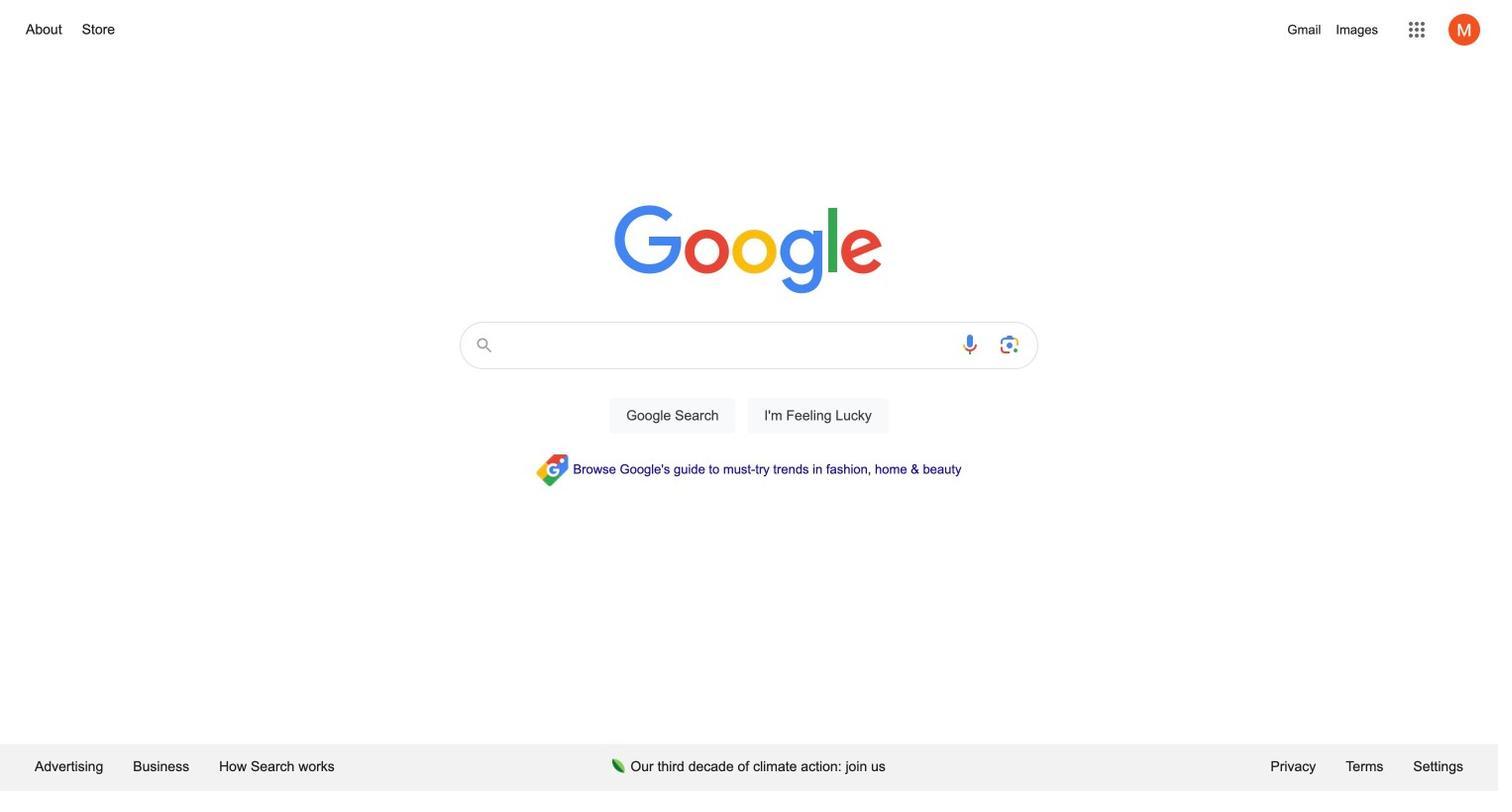 Task type: vqa. For each thing, say whether or not it's contained in the screenshot.
government
no



Task type: locate. For each thing, give the bounding box(es) containing it.
google image
[[614, 205, 884, 296]]

None search field
[[20, 316, 1479, 457]]



Task type: describe. For each thing, give the bounding box(es) containing it.
search by image image
[[998, 333, 1022, 357]]

search by voice image
[[958, 333, 982, 357]]



